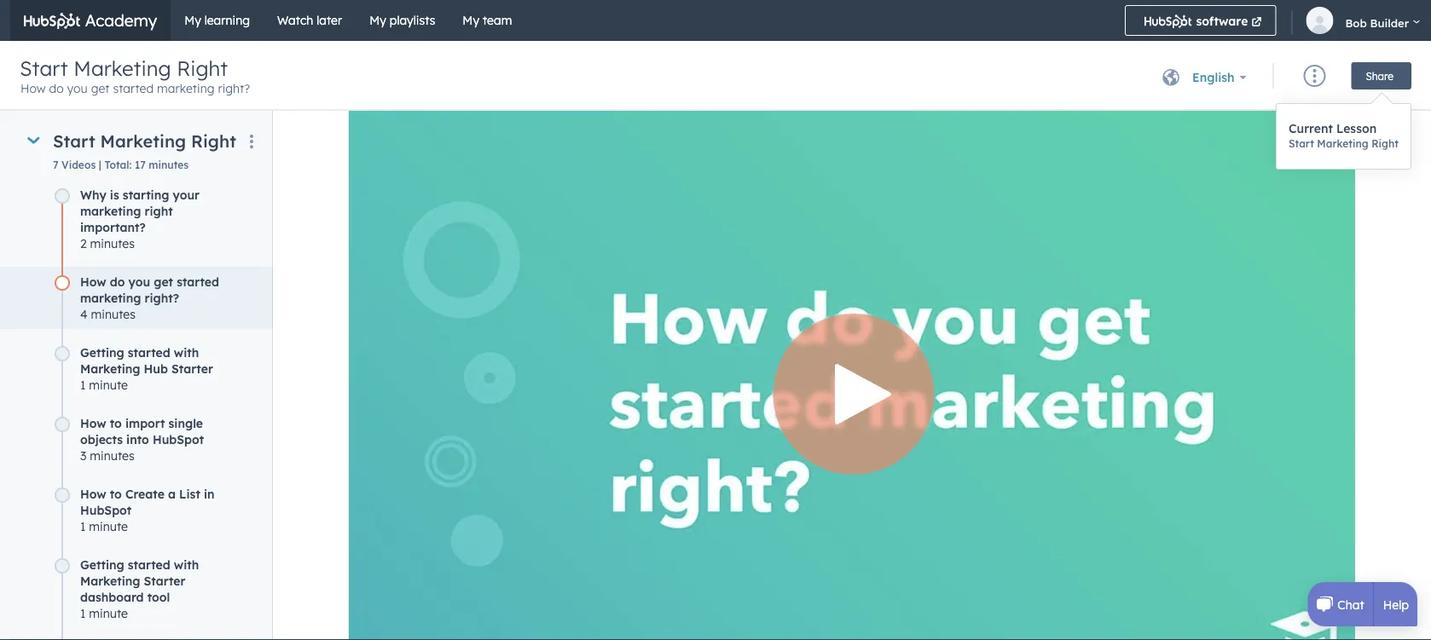 Task type: locate. For each thing, give the bounding box(es) containing it.
0 vertical spatial minute
[[89, 377, 128, 392]]

right?
[[218, 81, 250, 96], [145, 290, 179, 305]]

1 horizontal spatial my
[[369, 13, 386, 28]]

navigation
[[171, 0, 1108, 41]]

right for start marketing right
[[191, 130, 236, 151]]

list
[[0, 186, 481, 641]]

start inside 'current lesson start marketing right'
[[1289, 137, 1314, 150]]

1 vertical spatial with
[[174, 557, 199, 572]]

do
[[49, 81, 64, 96], [110, 274, 125, 289]]

1 vertical spatial right?
[[145, 290, 179, 305]]

1 minute from the top
[[89, 377, 128, 392]]

7
[[53, 158, 58, 171]]

you down important?
[[128, 274, 150, 289]]

get down why is starting your marketing right important? 2 minutes
[[154, 274, 173, 289]]

starter up tool
[[144, 573, 185, 588]]

current lesson start marketing right
[[1289, 121, 1399, 150]]

to inside how to create a list in hubspot 1 minute
[[110, 486, 122, 501]]

hubspot_logo image
[[24, 13, 81, 29], [1145, 14, 1192, 28]]

1 vertical spatial hubspot
[[80, 502, 132, 517]]

1 my from the left
[[184, 13, 201, 28]]

with down how do you get started marketing right? 4 minutes
[[174, 345, 199, 360]]

my for my playlists
[[369, 13, 386, 28]]

2 getting from the top
[[80, 557, 124, 572]]

you inside start marketing right how do you get started marketing right?
[[67, 81, 88, 96]]

started
[[113, 81, 154, 96], [177, 274, 219, 289], [128, 345, 170, 360], [128, 557, 170, 572]]

3 1 from the top
[[80, 606, 86, 620]]

marketing up 4
[[80, 290, 141, 305]]

getting for getting started with marketing hub starter 1 minute
[[80, 345, 124, 360]]

my left team
[[463, 13, 479, 28]]

start for start marketing right how do you get started marketing right?
[[20, 55, 68, 81]]

2
[[80, 235, 87, 250]]

start up caret icon
[[20, 55, 68, 81]]

with inside getting started with marketing starter dashboard tool 1 minute
[[174, 557, 199, 572]]

to inside how to import single objects into hubspot 3 minutes
[[110, 415, 122, 430]]

0 vertical spatial with
[[174, 345, 199, 360]]

1
[[80, 377, 86, 392], [80, 519, 86, 534], [80, 606, 86, 620]]

hubspot down the single
[[153, 432, 204, 447]]

starter inside getting started with marketing starter dashboard tool 1 minute
[[144, 573, 185, 588]]

1 vertical spatial starter
[[144, 573, 185, 588]]

my left playlists at the left top of the page
[[369, 13, 386, 28]]

marketing inside getting started with marketing hub starter 1 minute
[[80, 361, 140, 376]]

2 vertical spatial 1
[[80, 606, 86, 620]]

do down important?
[[110, 274, 125, 289]]

1 to from the top
[[110, 415, 122, 430]]

1 horizontal spatial hubspot_logo image
[[1145, 14, 1192, 28]]

1 vertical spatial you
[[128, 274, 150, 289]]

to
[[110, 415, 122, 430], [110, 486, 122, 501]]

minutes inside how to import single objects into hubspot 3 minutes
[[90, 448, 134, 463]]

2 vertical spatial marketing
[[80, 290, 141, 305]]

getting inside getting started with marketing hub starter 1 minute
[[80, 345, 124, 360]]

1 with from the top
[[174, 345, 199, 360]]

1 up objects
[[80, 377, 86, 392]]

right inside start marketing right how do you get started marketing right?
[[177, 55, 228, 81]]

marketing down lesson
[[1317, 137, 1369, 150]]

my
[[184, 13, 201, 28], [369, 13, 386, 28], [463, 13, 479, 28]]

minutes right 4
[[91, 306, 136, 321]]

minute down dashboard
[[89, 606, 128, 620]]

you
[[67, 81, 88, 96], [128, 274, 150, 289]]

1 vertical spatial getting
[[80, 557, 124, 572]]

get
[[91, 81, 110, 96], [154, 274, 173, 289]]

a
[[168, 486, 176, 501]]

start
[[20, 55, 68, 81], [53, 130, 95, 151], [1289, 137, 1314, 150]]

0 vertical spatial to
[[110, 415, 122, 430]]

1470 completed list item
[[0, 186, 481, 275]]

start marketing right how do you get started marketing right?
[[20, 55, 250, 96]]

english button
[[1181, 60, 1247, 95]]

1 vertical spatial 1
[[80, 519, 86, 534]]

marketing
[[157, 81, 215, 96], [80, 203, 141, 218], [80, 290, 141, 305]]

3 minute from the top
[[89, 606, 128, 620]]

minutes inside why is starting your marketing right important? 2 minutes
[[90, 235, 135, 250]]

getting
[[80, 345, 124, 360], [80, 557, 124, 572]]

1 for how
[[80, 519, 86, 534]]

playlists
[[390, 13, 435, 28]]

later
[[317, 13, 342, 28]]

current
[[1289, 121, 1333, 136]]

navigation containing my learning
[[171, 0, 1108, 41]]

1 vertical spatial do
[[110, 274, 125, 289]]

hubspot down create
[[80, 502, 132, 517]]

1 horizontal spatial hubspot
[[153, 432, 204, 447]]

0 horizontal spatial hubspot
[[80, 502, 132, 517]]

0 horizontal spatial get
[[91, 81, 110, 96]]

marketing inside how do you get started marketing right? 4 minutes
[[80, 290, 141, 305]]

total:
[[104, 158, 132, 171]]

started inside getting started with marketing starter dashboard tool 1 minute
[[128, 557, 170, 572]]

2 1 from the top
[[80, 519, 86, 534]]

getting down 4
[[80, 345, 124, 360]]

1 vertical spatial to
[[110, 486, 122, 501]]

hubspot for import
[[153, 432, 204, 447]]

start inside start marketing right how do you get started marketing right?
[[20, 55, 68, 81]]

0 vertical spatial 1
[[80, 377, 86, 392]]

to for create
[[110, 486, 122, 501]]

1 horizontal spatial right?
[[218, 81, 250, 96]]

get up start marketing right
[[91, 81, 110, 96]]

how inside how to create a list in hubspot 1 minute
[[80, 486, 106, 501]]

hubspot_logo image for software
[[1145, 14, 1192, 28]]

how for how to import single objects into hubspot 3 minutes
[[80, 415, 106, 430]]

with
[[174, 345, 199, 360], [174, 557, 199, 572]]

into
[[126, 432, 149, 447]]

0 horizontal spatial do
[[49, 81, 64, 96]]

builder
[[1370, 16, 1409, 30]]

marketing inside start marketing right how do you get started marketing right?
[[157, 81, 215, 96]]

0 vertical spatial do
[[49, 81, 64, 96]]

my playlists link
[[356, 0, 449, 41]]

0 vertical spatial you
[[67, 81, 88, 96]]

dashboard
[[80, 589, 144, 604]]

starter right hub on the bottom
[[171, 361, 213, 376]]

how
[[20, 81, 46, 96], [80, 274, 106, 289], [80, 415, 106, 430], [80, 486, 106, 501]]

minute down create
[[89, 519, 128, 534]]

1 1 from the top
[[80, 377, 86, 392]]

minutes inside how do you get started marketing right? 4 minutes
[[91, 306, 136, 321]]

how up 4
[[80, 274, 106, 289]]

marketing up 17
[[100, 130, 186, 151]]

1 vertical spatial get
[[154, 274, 173, 289]]

0 horizontal spatial you
[[67, 81, 88, 96]]

your
[[173, 187, 200, 202]]

lesson
[[1337, 121, 1377, 136]]

right for start marketing right how do you get started marketing right?
[[177, 55, 228, 81]]

software
[[1192, 14, 1248, 29]]

start marketing right
[[53, 130, 236, 151]]

2 with from the top
[[174, 557, 199, 572]]

1 down dashboard
[[80, 606, 86, 620]]

getting inside getting started with marketing starter dashboard tool 1 minute
[[80, 557, 124, 572]]

minute up import
[[89, 377, 128, 392]]

do up 7
[[49, 81, 64, 96]]

0 horizontal spatial my
[[184, 13, 201, 28]]

right? down learning
[[218, 81, 250, 96]]

0 vertical spatial get
[[91, 81, 110, 96]]

2 horizontal spatial my
[[463, 13, 479, 28]]

0 vertical spatial hubspot
[[153, 432, 204, 447]]

hubspot
[[153, 432, 204, 447], [80, 502, 132, 517]]

right down my learning link
[[177, 55, 228, 81]]

minutes down objects
[[90, 448, 134, 463]]

starter
[[171, 361, 213, 376], [144, 573, 185, 588]]

2 my from the left
[[369, 13, 386, 28]]

to up objects
[[110, 415, 122, 430]]

starting
[[123, 187, 169, 202]]

minutes for starting
[[90, 235, 135, 250]]

with for hub
[[174, 345, 199, 360]]

why
[[80, 187, 106, 202]]

marketing down academy
[[74, 55, 171, 81]]

import
[[125, 415, 165, 430]]

1 vertical spatial marketing
[[80, 203, 141, 218]]

1 inside how to create a list in hubspot 1 minute
[[80, 519, 86, 534]]

1 inside getting started with marketing starter dashboard tool 1 minute
[[80, 606, 86, 620]]

bob builder
[[1345, 16, 1409, 30]]

marketing up start marketing right
[[157, 81, 215, 96]]

marketing inside 'current lesson start marketing right'
[[1317, 137, 1369, 150]]

starter inside getting started with marketing hub starter 1 minute
[[171, 361, 213, 376]]

2 to from the top
[[110, 486, 122, 501]]

started inside start marketing right how do you get started marketing right?
[[113, 81, 154, 96]]

how up caret icon
[[20, 81, 46, 96]]

0 horizontal spatial hubspot_logo image
[[24, 13, 81, 29]]

minute inside getting started with marketing starter dashboard tool 1 minute
[[89, 606, 128, 620]]

start up videos
[[53, 130, 95, 151]]

1 horizontal spatial get
[[154, 274, 173, 289]]

my team link
[[449, 0, 526, 41]]

marketing up dashboard
[[80, 573, 140, 588]]

you up videos
[[67, 81, 88, 96]]

started inside getting started with marketing hub starter 1 minute
[[128, 345, 170, 360]]

list
[[179, 486, 200, 501]]

2 minute from the top
[[89, 519, 128, 534]]

with inside getting started with marketing hub starter 1 minute
[[174, 345, 199, 360]]

0 vertical spatial right?
[[218, 81, 250, 96]]

right down lesson
[[1372, 137, 1399, 150]]

with down how to create a list in hubspot 1 minute
[[174, 557, 199, 572]]

right? inside how do you get started marketing right? 4 minutes
[[145, 290, 179, 305]]

3 my from the left
[[463, 13, 479, 28]]

0 vertical spatial marketing
[[157, 81, 215, 96]]

learning
[[204, 13, 250, 28]]

hubspot inside how to import single objects into hubspot 3 minutes
[[153, 432, 204, 447]]

how inside how to import single objects into hubspot 3 minutes
[[80, 415, 106, 430]]

videos
[[61, 158, 96, 171]]

marketing for getting started with marketing starter dashboard tool 1 minute
[[80, 573, 140, 588]]

my playlists
[[369, 13, 435, 28]]

1 horizontal spatial you
[[128, 274, 150, 289]]

right
[[177, 55, 228, 81], [191, 130, 236, 151], [1372, 137, 1399, 150]]

1 vertical spatial minute
[[89, 519, 128, 534]]

minute
[[89, 377, 128, 392], [89, 519, 128, 534], [89, 606, 128, 620]]

to left create
[[110, 486, 122, 501]]

marketing up important?
[[80, 203, 141, 218]]

getting up dashboard
[[80, 557, 124, 572]]

my learning link
[[171, 0, 264, 41]]

hubspot inside how to create a list in hubspot 1 minute
[[80, 502, 132, 517]]

marketing
[[74, 55, 171, 81], [100, 130, 186, 151], [1317, 137, 1369, 150], [80, 361, 140, 376], [80, 573, 140, 588]]

right? up hub on the bottom
[[145, 290, 179, 305]]

how up objects
[[80, 415, 106, 430]]

marketing left hub on the bottom
[[80, 361, 140, 376]]

minutes
[[149, 158, 189, 171], [90, 235, 135, 250], [91, 306, 136, 321], [90, 448, 134, 463]]

2 vertical spatial minute
[[89, 606, 128, 620]]

why is starting your marketing right important? 2 minutes
[[80, 187, 200, 250]]

0 vertical spatial getting
[[80, 345, 124, 360]]

0 horizontal spatial right?
[[145, 290, 179, 305]]

start down current
[[1289, 137, 1314, 150]]

minute inside getting started with marketing hub starter 1 minute
[[89, 377, 128, 392]]

marketing for getting started with marketing hub starter 1 minute
[[80, 361, 140, 376]]

marketing inside getting started with marketing starter dashboard tool 1 minute
[[80, 573, 140, 588]]

1 horizontal spatial do
[[110, 274, 125, 289]]

help
[[1383, 597, 1409, 612]]

how inside how do you get started marketing right? 4 minutes
[[80, 274, 106, 289]]

minute inside how to create a list in hubspot 1 minute
[[89, 519, 128, 534]]

my left learning
[[184, 13, 201, 28]]

0 vertical spatial starter
[[171, 361, 213, 376]]

1 down the 3
[[80, 519, 86, 534]]

minutes down important?
[[90, 235, 135, 250]]

right up your on the left of page
[[191, 130, 236, 151]]

1471 list item
[[0, 273, 481, 346]]

17
[[135, 158, 146, 171]]

1472 list item
[[0, 344, 481, 417]]

4
[[80, 306, 88, 321]]

my for my team
[[463, 13, 479, 28]]

1 getting from the top
[[80, 345, 124, 360]]

how down the 3
[[80, 486, 106, 501]]



Task type: describe. For each thing, give the bounding box(es) containing it.
getting started with marketing hub starter 1 minute
[[80, 345, 213, 392]]

my for my learning
[[184, 13, 201, 28]]

1 inside getting started with marketing hub starter 1 minute
[[80, 377, 86, 392]]

getting started with marketing starter dashboard tool 1 minute
[[80, 557, 199, 620]]

you inside how do you get started marketing right? 4 minutes
[[128, 274, 150, 289]]

single
[[169, 415, 203, 430]]

english
[[1192, 70, 1235, 85]]

in
[[204, 486, 215, 501]]

1 for getting
[[80, 606, 86, 620]]

minute for how
[[89, 519, 128, 534]]

caret image
[[27, 137, 40, 143]]

get inside how do you get started marketing right? 4 minutes
[[154, 274, 173, 289]]

get inside start marketing right how do you get started marketing right?
[[91, 81, 110, 96]]

|
[[99, 158, 101, 171]]

watch later link
[[264, 0, 356, 41]]

how for how do you get started marketing right? 4 minutes
[[80, 274, 106, 289]]

getting for getting started with marketing starter dashboard tool 1 minute
[[80, 557, 124, 572]]

7 videos | total: 17 minutes
[[53, 158, 189, 171]]

create
[[125, 486, 164, 501]]

objects
[[80, 432, 123, 447]]

with for starter
[[174, 557, 199, 572]]

1476 list item
[[0, 557, 481, 641]]

how to create a list in hubspot 1 minute
[[80, 486, 215, 534]]

right inside 'current lesson start marketing right'
[[1372, 137, 1399, 150]]

marketing inside start marketing right how do you get started marketing right?
[[74, 55, 171, 81]]

hub
[[144, 361, 168, 376]]

tool
[[147, 589, 170, 604]]

start for start marketing right
[[53, 130, 95, 151]]

minutes for you
[[91, 306, 136, 321]]

watch later
[[277, 13, 342, 28]]

share
[[1366, 69, 1394, 82]]

marketing inside why is starting your marketing right important? 2 minutes
[[80, 203, 141, 218]]

to for import
[[110, 415, 122, 430]]

how do you get started marketing right? 4 minutes
[[80, 274, 219, 321]]

minute for getting
[[89, 606, 128, 620]]

share button
[[1351, 62, 1412, 89]]

important?
[[80, 219, 146, 234]]

started inside how do you get started marketing right? 4 minutes
[[177, 274, 219, 289]]

minutes for import
[[90, 448, 134, 463]]

hubspot_logo image for academy
[[24, 13, 81, 29]]

watch
[[277, 13, 313, 28]]

how for how to create a list in hubspot 1 minute
[[80, 486, 106, 501]]

team
[[483, 13, 512, 28]]

do inside how do you get started marketing right? 4 minutes
[[110, 274, 125, 289]]

is
[[110, 187, 119, 202]]

1676 list item
[[0, 486, 481, 558]]

my team
[[463, 13, 512, 28]]

my learning
[[184, 13, 250, 28]]

1879 list item
[[0, 415, 481, 487]]

list containing why is starting your marketing right important?
[[0, 186, 481, 641]]

do inside start marketing right how do you get started marketing right?
[[49, 81, 64, 96]]

minutes right 17
[[149, 158, 189, 171]]

right
[[145, 203, 173, 218]]

how to import single objects into hubspot 3 minutes
[[80, 415, 204, 463]]

hubspot for create
[[80, 502, 132, 517]]

bob builder button
[[1298, 0, 1431, 41]]

right? inside start marketing right how do you get started marketing right?
[[218, 81, 250, 96]]

marketing for current lesson start marketing right
[[1317, 137, 1369, 150]]

academy
[[81, 10, 157, 31]]

3
[[80, 448, 86, 463]]

bob
[[1345, 16, 1367, 30]]

chat
[[1338, 597, 1364, 612]]

how inside start marketing right how do you get started marketing right?
[[20, 81, 46, 96]]



Task type: vqa. For each thing, say whether or not it's contained in the screenshot.
started inside start marketing right how do you get started marketing right?
yes



